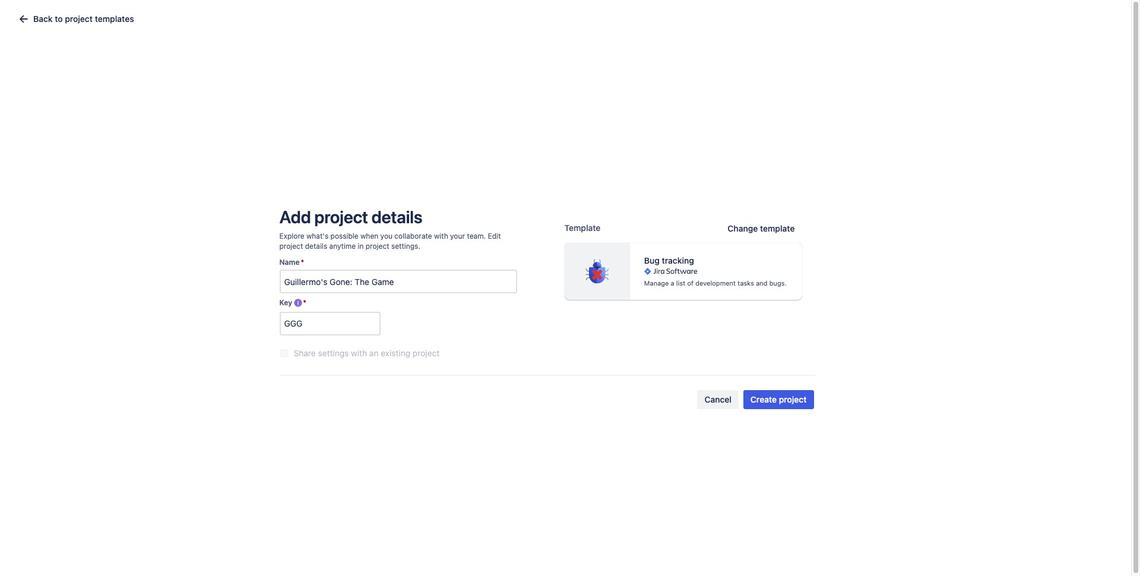 Task type: locate. For each thing, give the bounding box(es) containing it.
tracking
[[662, 256, 694, 266]]

bug tracking
[[644, 256, 694, 266]]

1 horizontal spatial details
[[372, 207, 423, 227]]

with
[[434, 232, 448, 241], [351, 348, 367, 358]]

in
[[358, 242, 364, 251]]

existing
[[381, 348, 410, 358]]

1 horizontal spatial with
[[434, 232, 448, 241]]

any
[[554, 285, 573, 299]]

back to project templates button
[[10, 10, 141, 29]]

jira software image
[[31, 9, 111, 23], [31, 9, 111, 23], [644, 267, 788, 276], [644, 267, 697, 276]]

project
[[65, 14, 93, 24], [314, 207, 368, 227], [279, 242, 303, 251], [366, 242, 389, 251], [413, 348, 440, 358], [779, 394, 807, 404]]

None field
[[281, 313, 379, 334]]

banner
[[0, 0, 1140, 33]]

collaborate
[[395, 232, 432, 241]]

change template
[[728, 223, 795, 233]]

project up the possible
[[314, 207, 368, 227]]

to
[[55, 14, 63, 24]]

* right name
[[301, 258, 304, 267]]

primary element
[[7, 0, 915, 33]]

* right "key"
[[303, 298, 306, 307]]

of
[[687, 279, 694, 287]]

template
[[565, 223, 601, 233]]

project right the to
[[65, 14, 93, 24]]

0 horizontal spatial with
[[351, 348, 367, 358]]

don't
[[496, 285, 523, 299]]

bugs.
[[770, 279, 787, 287]]

Search field
[[915, 7, 1033, 26]]

1 vertical spatial details
[[305, 242, 327, 251]]

team.
[[467, 232, 486, 241]]

1 vertical spatial with
[[351, 348, 367, 358]]

0 vertical spatial *
[[301, 258, 304, 267]]

*
[[301, 258, 304, 267], [303, 298, 306, 307]]

create project button
[[744, 390, 814, 409]]

share settings with an existing project
[[294, 348, 440, 358]]

settings
[[318, 348, 349, 358]]

you don't have any software projects
[[474, 285, 667, 299]]

back
[[33, 14, 53, 24]]

add
[[279, 207, 311, 227]]

details up you
[[372, 207, 423, 227]]

with left an
[[351, 348, 367, 358]]

0 vertical spatial details
[[372, 207, 423, 227]]

Try a team name, project goal, milestone... field
[[281, 271, 516, 292]]

with left your
[[434, 232, 448, 241]]

bug
[[644, 256, 660, 266]]

add project details explore what's possible when you collaborate with your team. edit project details anytime in project settings.
[[279, 207, 501, 251]]

details down what's
[[305, 242, 327, 251]]

0 vertical spatial with
[[434, 232, 448, 241]]

change
[[728, 223, 758, 233]]

project right existing
[[413, 348, 440, 358]]

share
[[294, 348, 316, 358]]

templates image
[[17, 12, 31, 26]]

details
[[372, 207, 423, 227], [305, 242, 327, 251]]

you
[[380, 232, 393, 241]]



Task type: vqa. For each thing, say whether or not it's contained in the screenshot.
NEXT image
no



Task type: describe. For each thing, give the bounding box(es) containing it.
edit
[[488, 232, 501, 241]]

have
[[526, 285, 551, 299]]

a
[[671, 279, 675, 287]]

you
[[474, 285, 493, 299]]

project down when
[[366, 242, 389, 251]]

template
[[760, 223, 795, 233]]

possible
[[331, 232, 359, 241]]

explore
[[279, 232, 304, 241]]

and
[[756, 279, 768, 287]]

key
[[279, 298, 292, 307]]

an
[[369, 348, 379, 358]]

learn more image
[[293, 298, 303, 308]]

0 horizontal spatial details
[[305, 242, 327, 251]]

cancel
[[705, 394, 732, 404]]

projects
[[624, 285, 667, 299]]

when
[[361, 232, 378, 241]]

project down explore
[[279, 242, 303, 251]]

change template button
[[721, 219, 802, 238]]

what's
[[306, 232, 329, 241]]

with inside add project details explore what's possible when you collaborate with your team. edit project details anytime in project settings.
[[434, 232, 448, 241]]

manage
[[644, 279, 669, 287]]

cancel button
[[698, 390, 739, 409]]

name *
[[279, 258, 304, 267]]

your
[[450, 232, 465, 241]]

back to project templates
[[33, 14, 134, 24]]

create
[[751, 394, 777, 404]]

development
[[696, 279, 736, 287]]

anytime
[[329, 242, 356, 251]]

settings.
[[391, 242, 420, 251]]

tasks
[[738, 279, 754, 287]]

name
[[279, 258, 300, 267]]

1 vertical spatial *
[[303, 298, 306, 307]]

list
[[676, 279, 686, 287]]

project right "create"
[[779, 394, 807, 404]]

templates
[[95, 14, 134, 24]]

create project
[[751, 394, 807, 404]]

manage a list of development tasks and bugs.
[[644, 279, 787, 287]]

software
[[575, 285, 621, 299]]



